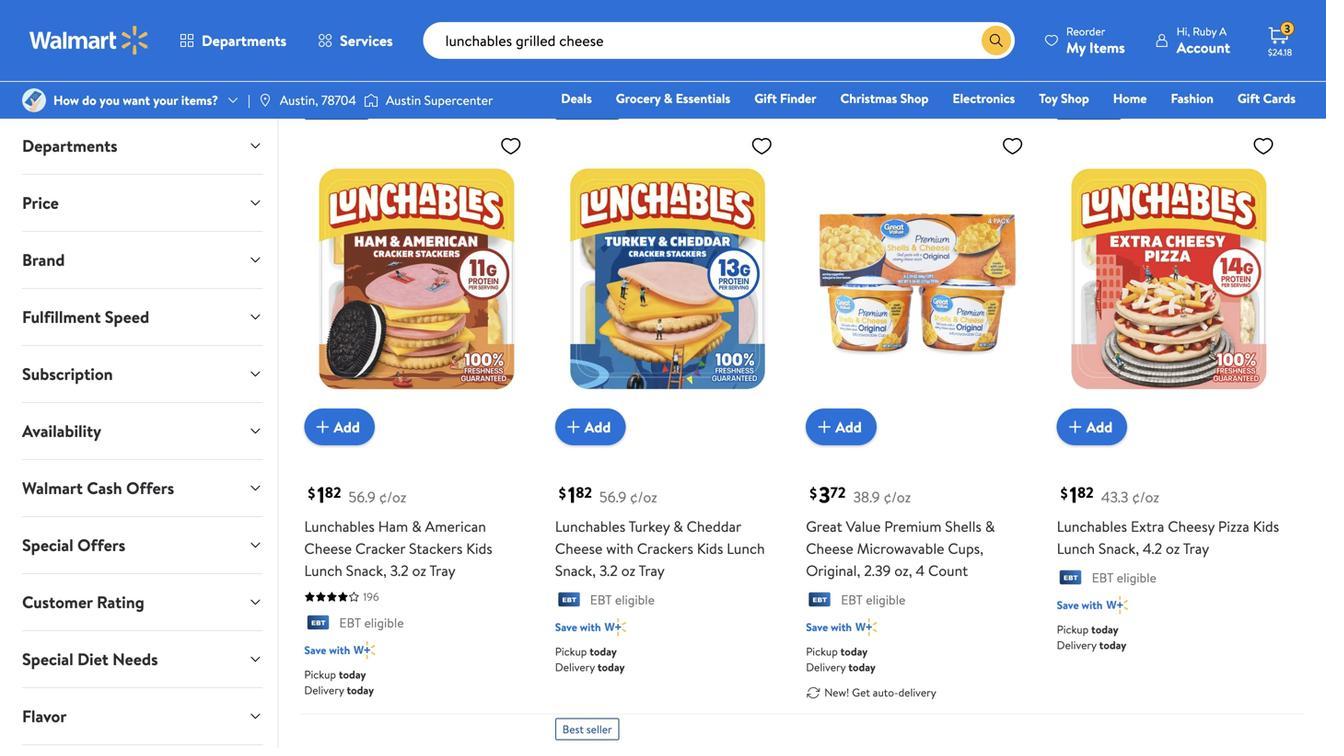 Task type: describe. For each thing, give the bounding box(es) containing it.
crackers
[[637, 539, 693, 559]]

availability
[[22, 420, 101, 443]]

cheddar
[[687, 517, 741, 537]]

$ for $ 1 82 56.9 ¢/oz lunchables ham & american cheese cracker stackers kids lunch snack, 3.2 oz tray
[[308, 483, 315, 504]]

& inside $ 1 82 56.9 ¢/oz lunchables turkey & cheddar cheese with crackers kids lunch snack, 3.2 oz tray
[[673, 517, 683, 537]]

walmart
[[22, 477, 83, 500]]

walmart+ link
[[1232, 114, 1304, 134]]

seller for lunchables ham & american cheese cracker stackers kids lunch snack, 3.2 oz tray
[[336, 101, 361, 116]]

how do you want your items?
[[53, 91, 218, 109]]

add for lunchables ham & american cheese cracker stackers kids lunch snack, 3.2 oz tray
[[334, 417, 360, 437]]

price button
[[7, 175, 278, 231]]

gift cards link
[[1229, 88, 1304, 108]]

needs
[[112, 648, 158, 671]]

eligible down 196 at left bottom
[[364, 614, 404, 632]]

lunchables for $ 1 82 56.9 ¢/oz lunchables ham & american cheese cracker stackers kids lunch snack, 3.2 oz tray
[[304, 517, 375, 537]]

2 vertical spatial walmart plus image
[[354, 641, 375, 660]]

3 inside $ 3 72 38.9 ¢/oz great value premium shells & cheese microwavable cups, original, 2.39 oz, 4 count
[[819, 480, 830, 511]]

walmart plus image for 3
[[856, 618, 877, 637]]

 image for austin supercenter
[[364, 91, 378, 110]]

ebt image for $ 1 82 56.9 ¢/oz lunchables turkey & cheddar cheese with crackers kids lunch snack, 3.2 oz tray
[[555, 593, 583, 611]]

add to cart image for 1
[[312, 416, 334, 438]]

departments inside tab
[[22, 134, 118, 157]]

services button
[[302, 18, 409, 63]]

add button for lunchables turkey & cheddar cheese with crackers kids lunch snack, 3.2 oz tray
[[555, 409, 626, 446]]

one debit link
[[1146, 114, 1225, 134]]

38.9
[[853, 487, 880, 508]]

walmart+
[[1241, 115, 1296, 133]]

original,
[[806, 561, 860, 581]]

delivery
[[898, 685, 936, 701]]

$ 1 82 43.3 ¢/oz lunchables extra cheesy pizza kids lunch snack, 4.2 oz tray
[[1057, 480, 1279, 559]]

diet
[[77, 648, 108, 671]]

lunchables for $ 1 82 56.9 ¢/oz lunchables turkey & cheddar cheese with crackers kids lunch snack, 3.2 oz tray
[[555, 517, 626, 537]]

with inside $ 1 82 56.9 ¢/oz lunchables turkey & cheddar cheese with crackers kids lunch snack, 3.2 oz tray
[[606, 539, 633, 559]]

flavor
[[22, 705, 67, 728]]

grocery & essentials link
[[608, 88, 739, 108]]

new! get auto-delivery
[[824, 685, 936, 701]]

reorder
[[1066, 23, 1105, 39]]

oz,
[[894, 561, 912, 581]]

1 for $ 1 82 56.9 ¢/oz lunchables ham & american cheese cracker stackers kids lunch snack, 3.2 oz tray
[[317, 480, 325, 511]]

ruby
[[1193, 23, 1217, 39]]

 image for how do you want your items?
[[22, 88, 46, 112]]

78704
[[321, 91, 356, 109]]

tray for $ 1 82 56.9 ¢/oz lunchables turkey & cheddar cheese with crackers kids lunch snack, 3.2 oz tray
[[639, 561, 665, 581]]

availability button
[[7, 403, 278, 460]]

3.2 for $ 1 82 56.9 ¢/oz lunchables ham & american cheese cracker stackers kids lunch snack, 3.2 oz tray
[[390, 561, 409, 581]]

cheese for $ 1 82 56.9 ¢/oz lunchables ham & american cheese cracker stackers kids lunch snack, 3.2 oz tray
[[304, 539, 352, 559]]

43.3
[[1101, 487, 1129, 508]]

add for lunchables turkey & cheddar cheese with crackers kids lunch snack, 3.2 oz tray
[[585, 417, 611, 437]]

56.9 for $ 1 82 56.9 ¢/oz lunchables turkey & cheddar cheese with crackers kids lunch snack, 3.2 oz tray
[[599, 487, 626, 508]]

82 for $ 1 82 56.9 ¢/oz lunchables ham & american cheese cracker stackers kids lunch snack, 3.2 oz tray
[[325, 483, 341, 503]]

& inside $ 1 82 56.9 ¢/oz lunchables ham & american cheese cracker stackers kids lunch snack, 3.2 oz tray
[[412, 517, 422, 537]]

cheese inside $ 3 72 38.9 ¢/oz great value premium shells & cheese microwavable cups, original, 2.39 oz, 4 count
[[806, 539, 853, 559]]

$ for $ 3 72 38.9 ¢/oz great value premium shells & cheese microwavable cups, original, 2.39 oz, 4 count
[[810, 483, 817, 504]]

fashion
[[1171, 89, 1214, 107]]

ebt eligible for great value premium shells & cheese microwavable cups, original, 2.39 oz, 4 count
[[841, 591, 906, 609]]

my
[[1066, 37, 1086, 58]]

premium
[[884, 517, 942, 537]]

¢/oz for $ 1 82 56.9 ¢/oz lunchables turkey & cheddar cheese with crackers kids lunch snack, 3.2 oz tray
[[630, 487, 657, 508]]

lunchables extra cheesy pizza kids lunch snack, 4.2 oz tray image
[[1057, 127, 1282, 431]]

ebt eligible down 196 at left bottom
[[339, 614, 404, 632]]

electronics
[[953, 89, 1015, 107]]

home link
[[1105, 88, 1155, 108]]

72
[[830, 483, 846, 503]]

gift finder link
[[746, 88, 825, 108]]

oz for $ 1 82 56.9 ¢/oz lunchables ham & american cheese cracker stackers kids lunch snack, 3.2 oz tray
[[412, 561, 426, 581]]

best for lunchables ham & american cheese cracker stackers kids lunch snack, 3.2 oz tray
[[312, 101, 333, 116]]

snack, inside $ 1 82 43.3 ¢/oz lunchables extra cheesy pizza kids lunch snack, 4.2 oz tray
[[1098, 539, 1139, 559]]

lunchables for $ 1 82 43.3 ¢/oz lunchables extra cheesy pizza kids lunch snack, 4.2 oz tray
[[1057, 517, 1127, 537]]

$ 1 82 56.9 ¢/oz lunchables turkey & cheddar cheese with crackers kids lunch snack, 3.2 oz tray
[[555, 480, 765, 581]]

special for special offers
[[22, 534, 73, 557]]

stackers
[[409, 539, 463, 559]]

home
[[1113, 89, 1147, 107]]

special diet needs
[[22, 648, 158, 671]]

search icon image
[[989, 33, 1004, 48]]

eligible for lunchables turkey & cheddar cheese with crackers kids lunch snack, 3.2 oz tray
[[615, 591, 655, 609]]

best seller for lunchables turkey & cheddar cheese with crackers kids lunch snack, 3.2 oz tray
[[562, 101, 612, 116]]

special diet needs button
[[7, 632, 278, 688]]

& right grocery
[[664, 89, 673, 107]]

do
[[82, 91, 96, 109]]

speed
[[105, 306, 149, 329]]

debit
[[1185, 115, 1217, 133]]

you
[[99, 91, 120, 109]]

value
[[846, 517, 881, 537]]

walmart plus image for 1
[[1106, 596, 1128, 615]]

auto-
[[873, 685, 898, 701]]

austin,
[[280, 91, 318, 109]]

deals
[[561, 89, 592, 107]]

ebt for lunchables turkey & cheddar cheese with crackers kids lunch snack, 3.2 oz tray
[[590, 591, 612, 609]]

4.2
[[1143, 539, 1162, 559]]

customer rating
[[22, 591, 144, 614]]

walmart cash offers
[[22, 477, 174, 500]]

great
[[806, 517, 842, 537]]

great value premium shells & cheese microwavable cups, original, 2.39 oz, 4 count image
[[806, 127, 1031, 431]]

essentials
[[676, 89, 730, 107]]

toy shop link
[[1031, 88, 1097, 108]]

a
[[1219, 23, 1227, 39]]

lunch for $ 1 82 56.9 ¢/oz lunchables turkey & cheddar cheese with crackers kids lunch snack, 3.2 oz tray
[[727, 539, 765, 559]]

toy shop
[[1039, 89, 1089, 107]]

fulfillment
[[22, 306, 101, 329]]

¢/oz for $ 1 82 56.9 ¢/oz lunchables ham & american cheese cracker stackers kids lunch snack, 3.2 oz tray
[[379, 487, 406, 508]]

gift finder
[[754, 89, 816, 107]]

lunchables turkey & cheddar cheese with crackers kids lunch snack, 3.2 oz tray image
[[555, 127, 780, 431]]

price
[[22, 192, 59, 215]]

kids for $ 1 82 56.9 ¢/oz lunchables ham & american cheese cracker stackers kids lunch snack, 3.2 oz tray
[[466, 539, 492, 559]]

2 add to cart image from the left
[[562, 416, 585, 438]]

save for great value premium shells & cheese microwavable cups, original, 2.39 oz, 4 count
[[806, 620, 828, 635]]

special diet needs tab
[[7, 632, 278, 688]]

walmart image
[[29, 26, 149, 55]]

christmas shop link
[[832, 88, 937, 108]]

subscription button
[[7, 346, 278, 402]]

hi,
[[1177, 23, 1190, 39]]

ebt eligible for lunchables turkey & cheddar cheese with crackers kids lunch snack, 3.2 oz tray
[[590, 591, 655, 609]]

gift for cards
[[1238, 89, 1260, 107]]

austin, 78704
[[280, 91, 356, 109]]

add to favorites list, lunchables ham & american cheese cracker stackers kids lunch snack, 3.2 oz tray image
[[500, 134, 522, 157]]

brand button
[[7, 232, 278, 288]]

save with for great value premium shells & cheese microwavable cups, original, 2.39 oz, 4 count
[[806, 620, 852, 635]]

items?
[[181, 91, 218, 109]]

toy
[[1039, 89, 1058, 107]]

Search search field
[[423, 22, 1015, 59]]

brand
[[22, 249, 65, 272]]



Task type: locate. For each thing, give the bounding box(es) containing it.
finder
[[780, 89, 816, 107]]

2 1 from the left
[[568, 480, 576, 511]]

2 ¢/oz from the left
[[630, 487, 657, 508]]

1 vertical spatial 3
[[819, 480, 830, 511]]

 image
[[22, 88, 46, 112], [364, 91, 378, 110], [258, 93, 272, 108]]

fulfillment speed
[[22, 306, 149, 329]]

seller for lunchables turkey & cheddar cheese with crackers kids lunch snack, 3.2 oz tray
[[586, 101, 612, 116]]

lunch inside $ 1 82 43.3 ¢/oz lunchables extra cheesy pizza kids lunch snack, 4.2 oz tray
[[1057, 539, 1095, 559]]

& up crackers
[[673, 517, 683, 537]]

2 3.2 from the left
[[599, 561, 618, 581]]

$ for $ 1 82 43.3 ¢/oz lunchables extra cheesy pizza kids lunch snack, 4.2 oz tray
[[1060, 483, 1068, 504]]

196
[[363, 589, 379, 605]]

cheese for $ 1 82 56.9 ¢/oz lunchables turkey & cheddar cheese with crackers kids lunch snack, 3.2 oz tray
[[555, 539, 603, 559]]

¢/oz inside $ 3 72 38.9 ¢/oz great value premium shells & cheese microwavable cups, original, 2.39 oz, 4 count
[[884, 487, 911, 508]]

ebt down 43.3
[[1092, 569, 1114, 587]]

customer rating tab
[[7, 575, 278, 631]]

reorder my items
[[1066, 23, 1125, 58]]

kids right the pizza
[[1253, 517, 1279, 537]]

flavor tab
[[7, 689, 278, 745]]

1 horizontal spatial tray
[[639, 561, 665, 581]]

0 horizontal spatial  image
[[22, 88, 46, 112]]

1 shop from the left
[[900, 89, 929, 107]]

2.39
[[864, 561, 891, 581]]

ebt eligible
[[1092, 569, 1156, 587], [590, 591, 655, 609], [841, 591, 906, 609], [339, 614, 404, 632]]

2 horizontal spatial 82
[[1077, 483, 1094, 503]]

0 horizontal spatial oz
[[412, 561, 426, 581]]

cards
[[1263, 89, 1296, 107]]

get
[[852, 685, 870, 701]]

ebt image
[[1057, 570, 1084, 589], [555, 593, 583, 611], [304, 616, 332, 634]]

¢/oz up extra
[[1132, 487, 1159, 508]]

cheese
[[304, 539, 352, 559], [555, 539, 603, 559], [806, 539, 853, 559]]

$ inside $ 3 72 38.9 ¢/oz great value premium shells & cheese microwavable cups, original, 2.39 oz, 4 count
[[810, 483, 817, 504]]

ebt for lunchables extra cheesy pizza kids lunch snack, 4.2 oz tray
[[1092, 569, 1114, 587]]

1 horizontal spatial 82
[[576, 483, 592, 503]]

special down the walmart at the bottom
[[22, 534, 73, 557]]

& right shells
[[985, 517, 995, 537]]

snack, inside $ 1 82 56.9 ¢/oz lunchables turkey & cheddar cheese with crackers kids lunch snack, 3.2 oz tray
[[555, 561, 596, 581]]

shop for christmas shop
[[900, 89, 929, 107]]

customer
[[22, 591, 93, 614]]

1 1 from the left
[[317, 480, 325, 511]]

snack, for $ 1 82 56.9 ¢/oz lunchables turkey & cheddar cheese with crackers kids lunch snack, 3.2 oz tray
[[555, 561, 596, 581]]

eligible for lunchables extra cheesy pizza kids lunch snack, 4.2 oz tray
[[1117, 569, 1156, 587]]

0 horizontal spatial lunch
[[304, 561, 342, 581]]

pickup
[[806, 5, 838, 21], [1057, 27, 1089, 43], [555, 28, 587, 44], [304, 50, 336, 66], [1057, 622, 1089, 638], [555, 644, 587, 660], [806, 644, 838, 660], [304, 667, 336, 683]]

Walmart Site-Wide search field
[[423, 22, 1015, 59]]

 image right |
[[258, 93, 272, 108]]

2 horizontal spatial ebt image
[[1057, 570, 1084, 589]]

today
[[840, 5, 868, 21], [848, 21, 876, 37], [1091, 27, 1119, 43], [590, 28, 617, 44], [1099, 43, 1126, 59], [598, 44, 625, 60], [339, 50, 366, 66], [347, 66, 374, 82], [1091, 622, 1119, 638], [1099, 638, 1126, 653], [590, 644, 617, 660], [840, 644, 868, 660], [598, 660, 625, 675], [848, 660, 876, 675], [339, 667, 366, 683], [347, 683, 374, 698]]

1 inside $ 1 82 56.9 ¢/oz lunchables ham & american cheese cracker stackers kids lunch snack, 3.2 oz tray
[[317, 480, 325, 511]]

add button
[[304, 409, 375, 446], [555, 409, 626, 446], [806, 409, 876, 446], [1057, 409, 1127, 446]]

snack, inside $ 1 82 56.9 ¢/oz lunchables ham & american cheese cracker stackers kids lunch snack, 3.2 oz tray
[[346, 561, 387, 581]]

1 horizontal spatial kids
[[697, 539, 723, 559]]

1 vertical spatial walmart plus image
[[856, 618, 877, 637]]

ebt eligible down '2.39'
[[841, 591, 906, 609]]

registry link
[[1075, 114, 1139, 134]]

oz inside $ 1 82 56.9 ¢/oz lunchables turkey & cheddar cheese with crackers kids lunch snack, 3.2 oz tray
[[621, 561, 636, 581]]

services
[[340, 30, 393, 51]]

82 for $ 1 82 56.9 ¢/oz lunchables turkey & cheddar cheese with crackers kids lunch snack, 3.2 oz tray
[[576, 483, 592, 503]]

customer rating button
[[7, 575, 278, 631]]

fashion link
[[1163, 88, 1222, 108]]

ebt down cracker
[[339, 614, 361, 632]]

 image for austin, 78704
[[258, 93, 272, 108]]

save for lunchables turkey & cheddar cheese with crackers kids lunch snack, 3.2 oz tray
[[555, 620, 577, 635]]

oz down turkey
[[621, 561, 636, 581]]

add to favorites list, lunchables turkey & cheddar cheese with crackers kids lunch snack, 3.2 oz tray image
[[751, 134, 773, 157]]

1
[[317, 480, 325, 511], [568, 480, 576, 511], [1070, 480, 1077, 511]]

departments button up |
[[164, 18, 302, 63]]

cheese left cracker
[[304, 539, 352, 559]]

3.2 inside $ 1 82 56.9 ¢/oz lunchables ham & american cheese cracker stackers kids lunch snack, 3.2 oz tray
[[390, 561, 409, 581]]

1 horizontal spatial 3
[[1285, 21, 1290, 37]]

turkey
[[629, 517, 670, 537]]

add button for great value premium shells & cheese microwavable cups, original, 2.39 oz, 4 count
[[806, 409, 876, 446]]

shop
[[900, 89, 929, 107], [1061, 89, 1089, 107]]

add to cart image for 3
[[813, 416, 835, 438]]

1 inside $ 1 82 56.9 ¢/oz lunchables turkey & cheddar cheese with crackers kids lunch snack, 3.2 oz tray
[[568, 480, 576, 511]]

1 horizontal spatial 3.2
[[599, 561, 618, 581]]

3 up great
[[819, 480, 830, 511]]

kids inside $ 1 82 56.9 ¢/oz lunchables turkey & cheddar cheese with crackers kids lunch snack, 3.2 oz tray
[[697, 539, 723, 559]]

3 add button from the left
[[806, 409, 876, 446]]

2 horizontal spatial add to cart image
[[813, 416, 835, 438]]

0 horizontal spatial ebt image
[[304, 616, 332, 634]]

 image right 78704
[[364, 91, 378, 110]]

¢/oz
[[379, 487, 406, 508], [630, 487, 657, 508], [884, 487, 911, 508], [1132, 487, 1159, 508]]

special offers button
[[7, 518, 278, 574]]

special for special diet needs
[[22, 648, 73, 671]]

best seller for lunchables ham & american cheese cracker stackers kids lunch snack, 3.2 oz tray
[[312, 101, 361, 116]]

0 vertical spatial offers
[[126, 477, 174, 500]]

ebt eligible down the 4.2
[[1092, 569, 1156, 587]]

2 horizontal spatial 1
[[1070, 480, 1077, 511]]

1 56.9 from the left
[[349, 487, 376, 508]]

1 horizontal spatial walmart plus image
[[856, 618, 877, 637]]

1 cheese from the left
[[304, 539, 352, 559]]

add to cart image
[[312, 416, 334, 438], [562, 416, 585, 438], [813, 416, 835, 438]]

1 vertical spatial departments button
[[7, 118, 278, 174]]

add for great value premium shells & cheese microwavable cups, original, 2.39 oz, 4 count
[[835, 417, 862, 437]]

0 horizontal spatial walmart plus image
[[354, 25, 375, 43]]

0 vertical spatial walmart plus image
[[1106, 596, 1128, 615]]

1 for $ 1 82 43.3 ¢/oz lunchables extra cheesy pizza kids lunch snack, 4.2 oz tray
[[1070, 480, 1077, 511]]

2 horizontal spatial lunch
[[1057, 539, 1095, 559]]

offers inside "dropdown button"
[[77, 534, 125, 557]]

grocery & essentials
[[616, 89, 730, 107]]

¢/oz for $ 1 82 43.3 ¢/oz lunchables extra cheesy pizza kids lunch snack, 4.2 oz tray
[[1132, 487, 1159, 508]]

ebt image
[[806, 593, 834, 611]]

56.9 inside $ 1 82 56.9 ¢/oz lunchables ham & american cheese cracker stackers kids lunch snack, 3.2 oz tray
[[349, 487, 376, 508]]

¢/oz for $ 3 72 38.9 ¢/oz great value premium shells & cheese microwavable cups, original, 2.39 oz, 4 count
[[884, 487, 911, 508]]

subscription tab
[[7, 346, 278, 402]]

0 horizontal spatial lunchables
[[304, 517, 375, 537]]

tray down cheesy at the bottom right
[[1183, 539, 1209, 559]]

ebt image for $ 1 82 43.3 ¢/oz lunchables extra cheesy pizza kids lunch snack, 4.2 oz tray
[[1057, 570, 1084, 589]]

count
[[928, 561, 968, 581]]

0 vertical spatial special
[[22, 534, 73, 557]]

add button for lunchables ham & american cheese cracker stackers kids lunch snack, 3.2 oz tray
[[304, 409, 375, 446]]

pizza
[[1218, 517, 1249, 537]]

special
[[22, 534, 73, 557], [22, 648, 73, 671]]

0 horizontal spatial 1
[[317, 480, 325, 511]]

82 inside $ 1 82 43.3 ¢/oz lunchables extra cheesy pizza kids lunch snack, 4.2 oz tray
[[1077, 483, 1094, 503]]

1 3.2 from the left
[[390, 561, 409, 581]]

subscription
[[22, 363, 113, 386]]

tray for $ 1 82 56.9 ¢/oz lunchables ham & american cheese cracker stackers kids lunch snack, 3.2 oz tray
[[429, 561, 456, 581]]

lunch inside $ 1 82 56.9 ¢/oz lunchables turkey & cheddar cheese with crackers kids lunch snack, 3.2 oz tray
[[727, 539, 765, 559]]

1 horizontal spatial lunchables
[[555, 517, 626, 537]]

ebt down $ 1 82 56.9 ¢/oz lunchables turkey & cheddar cheese with crackers kids lunch snack, 3.2 oz tray in the bottom of the page
[[590, 591, 612, 609]]

gift cards registry
[[1084, 89, 1296, 133]]

extra
[[1131, 517, 1164, 537]]

oz inside $ 1 82 43.3 ¢/oz lunchables extra cheesy pizza kids lunch snack, 4.2 oz tray
[[1166, 539, 1180, 559]]

registry
[[1084, 115, 1131, 133]]

fulfillment speed button
[[7, 289, 278, 345]]

56.9 for $ 1 82 56.9 ¢/oz lunchables ham & american cheese cracker stackers kids lunch snack, 3.2 oz tray
[[349, 487, 376, 508]]

oz down stackers
[[412, 561, 426, 581]]

cheese inside $ 1 82 56.9 ¢/oz lunchables ham & american cheese cracker stackers kids lunch snack, 3.2 oz tray
[[304, 539, 352, 559]]

kids down american
[[466, 539, 492, 559]]

tray down crackers
[[639, 561, 665, 581]]

ebt for great value premium shells & cheese microwavable cups, original, 2.39 oz, 4 count
[[841, 591, 863, 609]]

& right ham
[[412, 517, 422, 537]]

1 vertical spatial special
[[22, 648, 73, 671]]

shop right christmas
[[900, 89, 929, 107]]

cash
[[87, 477, 122, 500]]

special offers tab
[[7, 518, 278, 574]]

offers right cash at the left
[[126, 477, 174, 500]]

ham
[[378, 517, 408, 537]]

3 lunchables from the left
[[1057, 517, 1127, 537]]

1 horizontal spatial add to cart image
[[562, 416, 585, 438]]

2 cheese from the left
[[555, 539, 603, 559]]

walmart plus image
[[1106, 596, 1128, 615], [856, 618, 877, 637], [354, 641, 375, 660]]

2 add button from the left
[[555, 409, 626, 446]]

gift inside gift cards registry
[[1238, 89, 1260, 107]]

3 ¢/oz from the left
[[884, 487, 911, 508]]

cracker
[[355, 539, 405, 559]]

ebt right ebt image
[[841, 591, 863, 609]]

2 horizontal spatial walmart plus image
[[1106, 596, 1128, 615]]

save for lunchables extra cheesy pizza kids lunch snack, 4.2 oz tray
[[1057, 598, 1079, 613]]

1 vertical spatial departments
[[22, 134, 118, 157]]

eligible down the 4.2
[[1117, 569, 1156, 587]]

tab
[[7, 746, 278, 749]]

0 horizontal spatial 3
[[819, 480, 830, 511]]

special inside "dropdown button"
[[22, 534, 73, 557]]

2 horizontal spatial  image
[[364, 91, 378, 110]]

1 gift from the left
[[754, 89, 777, 107]]

new!
[[824, 685, 849, 701]]

3 up $24.18
[[1285, 21, 1290, 37]]

departments down "how"
[[22, 134, 118, 157]]

walmart plus image
[[354, 25, 375, 43], [605, 618, 626, 637]]

0 vertical spatial walmart plus image
[[354, 25, 375, 43]]

microwavable
[[857, 539, 944, 559]]

tray inside $ 1 82 56.9 ¢/oz lunchables turkey & cheddar cheese with crackers kids lunch snack, 3.2 oz tray
[[639, 561, 665, 581]]

3
[[1285, 21, 1290, 37], [819, 480, 830, 511]]

kids inside $ 1 82 56.9 ¢/oz lunchables ham & american cheese cracker stackers kids lunch snack, 3.2 oz tray
[[466, 539, 492, 559]]

3.2 inside $ 1 82 56.9 ¢/oz lunchables turkey & cheddar cheese with crackers kids lunch snack, 3.2 oz tray
[[599, 561, 618, 581]]

cheese inside $ 1 82 56.9 ¢/oz lunchables turkey & cheddar cheese with crackers kids lunch snack, 3.2 oz tray
[[555, 539, 603, 559]]

0 vertical spatial departments button
[[164, 18, 302, 63]]

eligible for great value premium shells & cheese microwavable cups, original, 2.39 oz, 4 count
[[866, 591, 906, 609]]

2 horizontal spatial snack,
[[1098, 539, 1139, 559]]

oz right the 4.2
[[1166, 539, 1180, 559]]

2 gift from the left
[[1238, 89, 1260, 107]]

shells
[[945, 517, 982, 537]]

supercenter
[[424, 91, 493, 109]]

0 horizontal spatial 82
[[325, 483, 341, 503]]

$ inside $ 1 82 43.3 ¢/oz lunchables extra cheesy pizza kids lunch snack, 4.2 oz tray
[[1060, 483, 1068, 504]]

lunchables inside $ 1 82 56.9 ¢/oz lunchables turkey & cheddar cheese with crackers kids lunch snack, 3.2 oz tray
[[555, 517, 626, 537]]

1 $ from the left
[[308, 483, 315, 504]]

0 vertical spatial departments
[[202, 30, 286, 51]]

¢/oz up ham
[[379, 487, 406, 508]]

1 vertical spatial walmart plus image
[[605, 618, 626, 637]]

save with for lunchables extra cheesy pizza kids lunch snack, 4.2 oz tray
[[1057, 598, 1103, 613]]

$ inside $ 1 82 56.9 ¢/oz lunchables turkey & cheddar cheese with crackers kids lunch snack, 3.2 oz tray
[[559, 483, 566, 504]]

0 horizontal spatial kids
[[466, 539, 492, 559]]

best for lunchables turkey & cheddar cheese with crackers kids lunch snack, 3.2 oz tray
[[562, 101, 584, 116]]

kids for $ 1 82 56.9 ¢/oz lunchables turkey & cheddar cheese with crackers kids lunch snack, 3.2 oz tray
[[697, 539, 723, 559]]

offers inside 'dropdown button'
[[126, 477, 174, 500]]

walmart cash offers button
[[7, 460, 278, 517]]

¢/oz up turkey
[[630, 487, 657, 508]]

1 lunchables from the left
[[304, 517, 375, 537]]

lunchables ham & american cheese cracker stackers kids lunch snack, 3.2 oz tray image
[[304, 127, 529, 431]]

special offers
[[22, 534, 125, 557]]

best seller for lunchables extra cheesy pizza kids lunch snack, 4.2 oz tray
[[1064, 101, 1114, 116]]

¢/oz inside $ 1 82 56.9 ¢/oz lunchables ham & american cheese cracker stackers kids lunch snack, 3.2 oz tray
[[379, 487, 406, 508]]

2 special from the top
[[22, 648, 73, 671]]

with
[[329, 26, 350, 42], [606, 539, 633, 559], [1082, 598, 1103, 613], [580, 620, 601, 635], [831, 620, 852, 635], [329, 643, 350, 658]]

christmas shop
[[840, 89, 929, 107]]

 image left "how"
[[22, 88, 46, 112]]

shop for toy shop
[[1061, 89, 1089, 107]]

1 ¢/oz from the left
[[379, 487, 406, 508]]

lunchables inside $ 1 82 43.3 ¢/oz lunchables extra cheesy pizza kids lunch snack, 4.2 oz tray
[[1057, 517, 1127, 537]]

lunch
[[727, 539, 765, 559], [1057, 539, 1095, 559], [304, 561, 342, 581]]

one
[[1155, 115, 1182, 133]]

snack, for $ 1 82 56.9 ¢/oz lunchables ham & american cheese cracker stackers kids lunch snack, 3.2 oz tray
[[346, 561, 387, 581]]

flavor button
[[7, 689, 278, 745]]

2 horizontal spatial tray
[[1183, 539, 1209, 559]]

1 horizontal spatial gift
[[1238, 89, 1260, 107]]

add to favorites list, great value premium shells & cheese microwavable cups, original, 2.39 oz, 4 count image
[[1002, 134, 1024, 157]]

special left "diet"
[[22, 648, 73, 671]]

82 inside $ 1 82 56.9 ¢/oz lunchables turkey & cheddar cheese with crackers kids lunch snack, 3.2 oz tray
[[576, 483, 592, 503]]

2 add from the left
[[585, 417, 611, 437]]

austin
[[386, 91, 421, 109]]

lunchables up cracker
[[304, 517, 375, 537]]

2 vertical spatial ebt image
[[304, 616, 332, 634]]

1 horizontal spatial walmart plus image
[[605, 618, 626, 637]]

deals link
[[553, 88, 600, 108]]

2 horizontal spatial oz
[[1166, 539, 1180, 559]]

1 82 from the left
[[325, 483, 341, 503]]

ebt eligible down crackers
[[590, 591, 655, 609]]

2 horizontal spatial lunchables
[[1057, 517, 1127, 537]]

lunchables left turkey
[[555, 517, 626, 537]]

0 vertical spatial ebt image
[[1057, 570, 1084, 589]]

82 inside $ 1 82 56.9 ¢/oz lunchables ham & american cheese cracker stackers kids lunch snack, 3.2 oz tray
[[325, 483, 341, 503]]

3 add to cart image from the left
[[813, 416, 835, 438]]

3.2
[[390, 561, 409, 581], [599, 561, 618, 581]]

add button for lunchables extra cheesy pizza kids lunch snack, 4.2 oz tray
[[1057, 409, 1127, 446]]

gift left finder
[[754, 89, 777, 107]]

4 add button from the left
[[1057, 409, 1127, 446]]

add to favorites list, lunchables extra cheesy pizza kids lunch snack, 4.2 oz tray image
[[1252, 134, 1275, 157]]

¢/oz right 38.9
[[884, 487, 911, 508]]

1 horizontal spatial snack,
[[555, 561, 596, 581]]

brand tab
[[7, 232, 278, 288]]

gift left cards
[[1238, 89, 1260, 107]]

1 horizontal spatial ebt image
[[555, 593, 583, 611]]

save with for lunchables turkey & cheddar cheese with crackers kids lunch snack, 3.2 oz tray
[[555, 620, 601, 635]]

cheese up original,
[[806, 539, 853, 559]]

oz inside $ 1 82 56.9 ¢/oz lunchables ham & american cheese cracker stackers kids lunch snack, 3.2 oz tray
[[412, 561, 426, 581]]

0 vertical spatial 3
[[1285, 21, 1290, 37]]

departments tab
[[7, 118, 278, 174]]

save
[[304, 26, 326, 42], [1057, 598, 1079, 613], [555, 620, 577, 635], [806, 620, 828, 635], [304, 643, 326, 658]]

¢/oz inside $ 1 82 43.3 ¢/oz lunchables extra cheesy pizza kids lunch snack, 4.2 oz tray
[[1132, 487, 1159, 508]]

lunch for $ 1 82 56.9 ¢/oz lunchables ham & american cheese cracker stackers kids lunch snack, 3.2 oz tray
[[304, 561, 342, 581]]

special inside dropdown button
[[22, 648, 73, 671]]

$ inside $ 1 82 56.9 ¢/oz lunchables ham & american cheese cracker stackers kids lunch snack, 3.2 oz tray
[[308, 483, 315, 504]]

3 add from the left
[[835, 417, 862, 437]]

offers down cash at the left
[[77, 534, 125, 557]]

0 horizontal spatial 3.2
[[390, 561, 409, 581]]

eligible down crackers
[[615, 591, 655, 609]]

add to cart image
[[1064, 416, 1086, 438]]

kids down cheddar
[[697, 539, 723, 559]]

3 1 from the left
[[1070, 480, 1077, 511]]

american
[[425, 517, 486, 537]]

departments button down want
[[7, 118, 278, 174]]

1 vertical spatial ebt image
[[555, 593, 583, 611]]

lunchables inside $ 1 82 56.9 ¢/oz lunchables ham & american cheese cracker stackers kids lunch snack, 3.2 oz tray
[[304, 517, 375, 537]]

kids
[[1253, 517, 1279, 537], [466, 539, 492, 559], [697, 539, 723, 559]]

¢/oz inside $ 1 82 56.9 ¢/oz lunchables turkey & cheddar cheese with crackers kids lunch snack, 3.2 oz tray
[[630, 487, 657, 508]]

cheese left crackers
[[555, 539, 603, 559]]

2 horizontal spatial kids
[[1253, 517, 1279, 537]]

seller
[[336, 101, 361, 116], [586, 101, 612, 116], [1088, 101, 1114, 116], [586, 722, 612, 738]]

$ for $ 1 82 56.9 ¢/oz lunchables turkey & cheddar cheese with crackers kids lunch snack, 3.2 oz tray
[[559, 483, 566, 504]]

3 82 from the left
[[1077, 483, 1094, 503]]

1 horizontal spatial 56.9
[[599, 487, 626, 508]]

walmart cash offers tab
[[7, 460, 278, 517]]

electronics link
[[944, 88, 1023, 108]]

0 horizontal spatial departments
[[22, 134, 118, 157]]

hi, ruby a account
[[1177, 23, 1230, 58]]

0 horizontal spatial cheese
[[304, 539, 352, 559]]

pickup today delivery today
[[555, 28, 625, 60], [304, 50, 374, 82], [1057, 622, 1126, 653], [555, 644, 625, 675], [806, 644, 876, 675], [304, 667, 374, 698]]

eligible
[[1117, 569, 1156, 587], [615, 591, 655, 609], [866, 591, 906, 609], [364, 614, 404, 632]]

pickup today delivery today pickup today delivery today
[[806, 5, 1126, 59]]

1 horizontal spatial oz
[[621, 561, 636, 581]]

1 horizontal spatial 1
[[568, 480, 576, 511]]

0 horizontal spatial tray
[[429, 561, 456, 581]]

eligible down '2.39'
[[866, 591, 906, 609]]

2 56.9 from the left
[[599, 487, 626, 508]]

ebt eligible for lunchables extra cheesy pizza kids lunch snack, 4.2 oz tray
[[1092, 569, 1156, 587]]

best for lunchables extra cheesy pizza kids lunch snack, 4.2 oz tray
[[1064, 101, 1085, 116]]

lunchables down 43.3
[[1057, 517, 1127, 537]]

add for lunchables extra cheesy pizza kids lunch snack, 4.2 oz tray
[[1086, 417, 1113, 437]]

1 inside $ 1 82 43.3 ¢/oz lunchables extra cheesy pizza kids lunch snack, 4.2 oz tray
[[1070, 480, 1077, 511]]

lunchables
[[304, 517, 375, 537], [555, 517, 626, 537], [1057, 517, 1127, 537]]

tray inside $ 1 82 43.3 ¢/oz lunchables extra cheesy pizza kids lunch snack, 4.2 oz tray
[[1183, 539, 1209, 559]]

1 special from the top
[[22, 534, 73, 557]]

& inside $ 3 72 38.9 ¢/oz great value premium shells & cheese microwavable cups, original, 2.39 oz, 4 count
[[985, 517, 995, 537]]

&
[[664, 89, 673, 107], [412, 517, 422, 537], [673, 517, 683, 537], [985, 517, 995, 537]]

1 horizontal spatial shop
[[1061, 89, 1089, 107]]

kids inside $ 1 82 43.3 ¢/oz lunchables extra cheesy pizza kids lunch snack, 4.2 oz tray
[[1253, 517, 1279, 537]]

2 shop from the left
[[1061, 89, 1089, 107]]

0 horizontal spatial shop
[[900, 89, 929, 107]]

gift for finder
[[754, 89, 777, 107]]

2 82 from the left
[[576, 483, 592, 503]]

3 $ from the left
[[810, 483, 817, 504]]

cups,
[[948, 539, 984, 559]]

82 for $ 1 82 43.3 ¢/oz lunchables extra cheesy pizza kids lunch snack, 4.2 oz tray
[[1077, 483, 1094, 503]]

1 horizontal spatial departments
[[202, 30, 286, 51]]

4 add from the left
[[1086, 417, 1113, 437]]

1 add from the left
[[334, 417, 360, 437]]

fulfillment speed tab
[[7, 289, 278, 345]]

0 horizontal spatial 56.9
[[349, 487, 376, 508]]

price tab
[[7, 175, 278, 231]]

0 horizontal spatial add to cart image
[[312, 416, 334, 438]]

lunch inside $ 1 82 56.9 ¢/oz lunchables ham & american cheese cracker stackers kids lunch snack, 3.2 oz tray
[[304, 561, 342, 581]]

christmas
[[840, 89, 897, 107]]

1 for $ 1 82 56.9 ¢/oz lunchables turkey & cheddar cheese with crackers kids lunch snack, 3.2 oz tray
[[568, 480, 576, 511]]

tray down stackers
[[429, 561, 456, 581]]

departments up |
[[202, 30, 286, 51]]

tray inside $ 1 82 56.9 ¢/oz lunchables ham & american cheese cracker stackers kids lunch snack, 3.2 oz tray
[[429, 561, 456, 581]]

snack,
[[1098, 539, 1139, 559], [346, 561, 387, 581], [555, 561, 596, 581]]

0 horizontal spatial walmart plus image
[[354, 641, 375, 660]]

0 horizontal spatial gift
[[754, 89, 777, 107]]

2 $ from the left
[[559, 483, 566, 504]]

availability tab
[[7, 403, 278, 460]]

oz for $ 1 82 56.9 ¢/oz lunchables turkey & cheddar cheese with crackers kids lunch snack, 3.2 oz tray
[[621, 561, 636, 581]]

2 lunchables from the left
[[555, 517, 626, 537]]

2 horizontal spatial cheese
[[806, 539, 853, 559]]

1 add to cart image from the left
[[312, 416, 334, 438]]

gift
[[754, 89, 777, 107], [1238, 89, 1260, 107]]

|
[[248, 91, 250, 109]]

how
[[53, 91, 79, 109]]

4
[[916, 561, 925, 581]]

3.2 for $ 1 82 56.9 ¢/oz lunchables turkey & cheddar cheese with crackers kids lunch snack, 3.2 oz tray
[[599, 561, 618, 581]]

$ 1 82 56.9 ¢/oz lunchables ham & american cheese cracker stackers kids lunch snack, 3.2 oz tray
[[304, 480, 492, 581]]

1 horizontal spatial  image
[[258, 93, 272, 108]]

1 horizontal spatial cheese
[[555, 539, 603, 559]]

4 ¢/oz from the left
[[1132, 487, 1159, 508]]

1 vertical spatial offers
[[77, 534, 125, 557]]

1 horizontal spatial lunch
[[727, 539, 765, 559]]

seller for lunchables extra cheesy pizza kids lunch snack, 4.2 oz tray
[[1088, 101, 1114, 116]]

1 add button from the left
[[304, 409, 375, 446]]

items
[[1089, 37, 1125, 58]]

austin supercenter
[[386, 91, 493, 109]]

4 $ from the left
[[1060, 483, 1068, 504]]

shop right toy
[[1061, 89, 1089, 107]]

3 cheese from the left
[[806, 539, 853, 559]]

56.9 inside $ 1 82 56.9 ¢/oz lunchables turkey & cheddar cheese with crackers kids lunch snack, 3.2 oz tray
[[599, 487, 626, 508]]

0 horizontal spatial snack,
[[346, 561, 387, 581]]



Task type: vqa. For each thing, say whether or not it's contained in the screenshot.
View Results Button on the left
no



